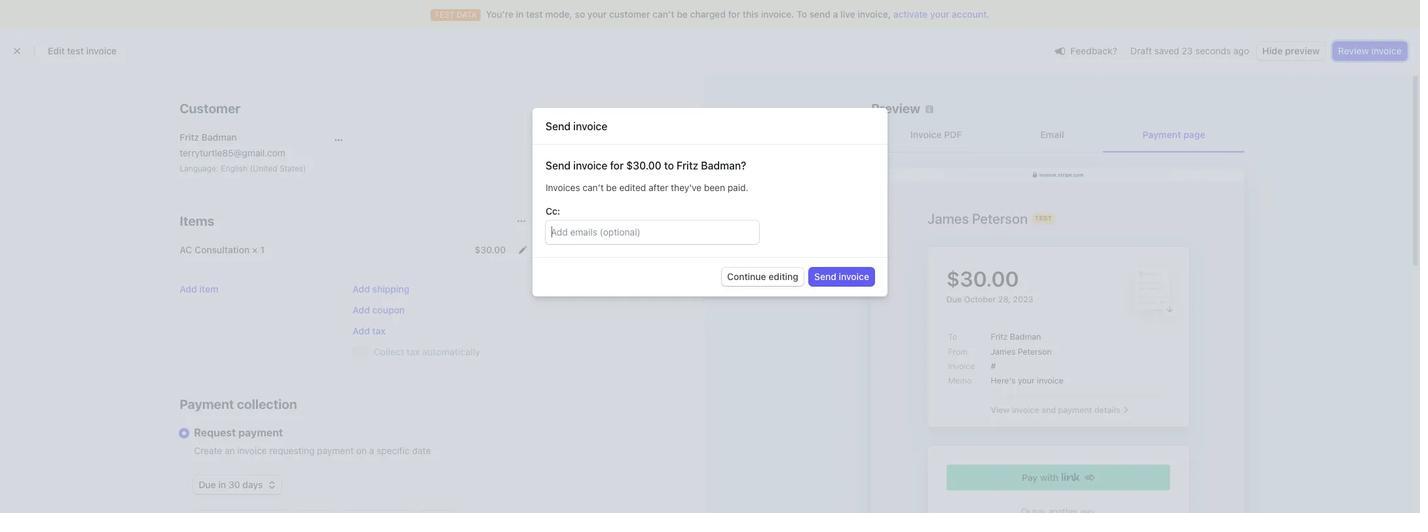 Task type: vqa. For each thing, say whether or not it's contained in the screenshot.
Choose
no



Task type: locate. For each thing, give the bounding box(es) containing it.
in for due
[[218, 479, 226, 491]]

in right you're on the top of the page
[[516, 9, 524, 20]]

add left item
[[180, 284, 197, 295]]

ac
[[180, 244, 192, 255]]

1 vertical spatial test
[[67, 45, 84, 56]]

requesting
[[269, 445, 315, 457]]

1 vertical spatial a
[[369, 445, 374, 457]]

svg image
[[335, 136, 343, 144], [519, 246, 527, 254]]

they've
[[671, 182, 702, 193]]

continue editing
[[727, 271, 798, 283]]

0 vertical spatial svg image
[[335, 136, 343, 144]]

0 vertical spatial fritz
[[180, 132, 199, 143]]

0 vertical spatial $30.00
[[626, 160, 661, 172]]

1 vertical spatial payment
[[180, 397, 234, 412]]

live
[[840, 9, 855, 20]]

in inside popup button
[[218, 479, 226, 491]]

$30.00
[[626, 160, 661, 172], [475, 244, 506, 255]]

1 horizontal spatial in
[[516, 9, 524, 20]]

2 vertical spatial send
[[814, 271, 836, 283]]

0 vertical spatial tax
[[372, 326, 386, 337]]

add shipping
[[353, 284, 409, 295]]

0 horizontal spatial can't
[[583, 182, 604, 193]]

payment up request
[[180, 397, 234, 412]]

in left 30
[[218, 479, 226, 491]]

continue editing button
[[722, 268, 804, 286]]

0 horizontal spatial a
[[369, 445, 374, 457]]

payment left page
[[1143, 129, 1181, 140]]

add up add coupon
[[353, 284, 370, 295]]

your
[[587, 9, 607, 20], [930, 9, 949, 20]]

1 vertical spatial $30.00
[[475, 244, 506, 255]]

0 horizontal spatial tax
[[372, 326, 386, 337]]

0 horizontal spatial your
[[587, 9, 607, 20]]

1 horizontal spatial test
[[526, 9, 543, 20]]

1 horizontal spatial a
[[833, 9, 838, 20]]

0 vertical spatial send invoice
[[546, 121, 607, 133]]

send invoice
[[546, 121, 607, 133], [814, 271, 869, 283]]

0 horizontal spatial send invoice
[[546, 121, 607, 133]]

payment
[[238, 427, 283, 439], [317, 445, 354, 457]]

paid.
[[728, 182, 748, 193]]

add down add coupon button
[[353, 326, 370, 337]]

edited
[[619, 182, 646, 193]]

hide preview
[[1262, 45, 1320, 56]]

1
[[260, 244, 264, 255]]

feedback?
[[1070, 45, 1117, 56]]

activate
[[893, 9, 928, 20]]

invoice inside button
[[1371, 45, 1402, 56]]

badman
[[201, 132, 237, 143]]

tax for collect
[[406, 346, 420, 358]]

a left live
[[833, 9, 838, 20]]

to
[[797, 9, 807, 20]]

send invoice right 'editing' at the right of the page
[[814, 271, 869, 283]]

automatically
[[422, 346, 480, 358]]

add tax button
[[353, 325, 386, 338]]

an
[[225, 445, 235, 457]]

item
[[199, 284, 218, 295]]

1 vertical spatial for
[[610, 160, 624, 172]]

0 vertical spatial can't
[[653, 9, 674, 20]]

0 horizontal spatial payment
[[180, 397, 234, 412]]

be left charged
[[677, 9, 688, 20]]

0 vertical spatial in
[[516, 9, 524, 20]]

invoice
[[86, 45, 117, 56], [1371, 45, 1402, 56], [573, 121, 607, 133], [573, 160, 607, 172], [839, 271, 869, 283], [237, 445, 267, 457]]

terryturtle85@gmail.com
[[180, 147, 285, 159]]

can't right customer at the left of the page
[[653, 9, 674, 20]]

0 horizontal spatial payment
[[238, 427, 283, 439]]

request payment create an invoice requesting payment on a specific date
[[194, 427, 431, 457]]

a right on
[[369, 445, 374, 457]]

invoice pdf
[[911, 129, 962, 140]]

continue
[[727, 271, 766, 283]]

add shipping button
[[353, 283, 409, 296]]

1 horizontal spatial $30.00
[[626, 160, 661, 172]]

1 vertical spatial send invoice
[[814, 271, 869, 283]]

1 horizontal spatial payment
[[1143, 129, 1181, 140]]

your right so at top
[[587, 9, 607, 20]]

send
[[546, 121, 571, 133], [546, 160, 571, 172], [814, 271, 836, 283]]

×
[[252, 244, 258, 255]]

been
[[704, 182, 725, 193]]

to
[[664, 160, 674, 172]]

1 vertical spatial in
[[218, 479, 226, 491]]

0 horizontal spatial be
[[606, 182, 617, 193]]

0 vertical spatial for
[[728, 9, 740, 20]]

activate your account link
[[893, 8, 987, 21]]

tax down add coupon button
[[372, 326, 386, 337]]

fritz
[[180, 132, 199, 143], [677, 160, 698, 172]]

tab list
[[871, 118, 1245, 153]]

add inside add shipping button
[[353, 284, 370, 295]]

test left mode,
[[526, 9, 543, 20]]

payment left on
[[317, 445, 354, 457]]

ac consultation × 1
[[180, 244, 264, 255]]

1 horizontal spatial be
[[677, 9, 688, 20]]

a
[[833, 9, 838, 20], [369, 445, 374, 457]]

can't right invoices
[[583, 182, 604, 193]]

0 horizontal spatial fritz
[[180, 132, 199, 143]]

invoice.stripe.com
[[1039, 172, 1084, 177]]

specific
[[377, 445, 410, 457]]

items
[[180, 214, 214, 229]]

for
[[728, 9, 740, 20], [610, 160, 624, 172]]

your right activate
[[930, 9, 949, 20]]

test
[[526, 9, 543, 20], [67, 45, 84, 56]]

states)
[[280, 164, 306, 174]]

1 horizontal spatial your
[[930, 9, 949, 20]]

0 horizontal spatial svg image
[[335, 136, 343, 144]]

review invoice button
[[1333, 42, 1407, 60]]

add inside add item button
[[180, 284, 197, 295]]

edit
[[48, 45, 65, 56]]

create
[[194, 445, 222, 457]]

be left edited
[[606, 182, 617, 193]]

add for add shipping
[[353, 284, 370, 295]]

test right the 'edit'
[[67, 45, 84, 56]]

tax
[[372, 326, 386, 337], [406, 346, 420, 358]]

in
[[516, 9, 524, 20], [218, 479, 226, 491]]

for up edited
[[610, 160, 624, 172]]

0 horizontal spatial test
[[67, 45, 84, 56]]

add inside add coupon button
[[353, 305, 370, 316]]

review
[[1338, 45, 1369, 56]]

1 horizontal spatial payment
[[317, 445, 354, 457]]

add for add item
[[180, 284, 197, 295]]

0 vertical spatial be
[[677, 9, 688, 20]]

invoice,
[[858, 9, 891, 20]]

fritz right 'to'
[[677, 160, 698, 172]]

0 vertical spatial payment
[[1143, 129, 1181, 140]]

for left 'this'
[[728, 9, 740, 20]]

due in 30 days button
[[193, 476, 281, 495]]

toolbar
[[193, 510, 525, 514]]

customer
[[609, 9, 650, 20]]

add inside add tax button
[[353, 326, 370, 337]]

1 horizontal spatial tax
[[406, 346, 420, 358]]

payment down collection
[[238, 427, 283, 439]]

tab list containing invoice pdf
[[871, 118, 1245, 153]]

0 vertical spatial a
[[833, 9, 838, 20]]

add
[[180, 284, 197, 295], [353, 284, 370, 295], [353, 305, 370, 316], [353, 326, 370, 337]]

1 horizontal spatial svg image
[[519, 246, 527, 254]]

1 horizontal spatial send invoice
[[814, 271, 869, 283]]

invoices can't be edited after they've been paid.
[[546, 182, 748, 193]]

hide preview button
[[1257, 42, 1325, 60]]

None text field
[[552, 225, 754, 241]]

send invoice for $30.00 to fritz badman?
[[546, 160, 746, 172]]

draft
[[1130, 45, 1152, 56]]

tax inside add tax button
[[372, 326, 386, 337]]

tax right "collect"
[[406, 346, 420, 358]]

in for you're
[[516, 9, 524, 20]]

0 horizontal spatial for
[[610, 160, 624, 172]]

send invoice up invoices
[[546, 121, 607, 133]]

0 horizontal spatial in
[[218, 479, 226, 491]]

0 vertical spatial test
[[526, 9, 543, 20]]

1 vertical spatial be
[[606, 182, 617, 193]]

fritz left badman
[[180, 132, 199, 143]]

1 vertical spatial fritz
[[677, 160, 698, 172]]

1 vertical spatial svg image
[[519, 246, 527, 254]]

add up the add tax
[[353, 305, 370, 316]]

23
[[1182, 45, 1193, 56]]

after
[[648, 182, 668, 193]]

1 vertical spatial tax
[[406, 346, 420, 358]]



Task type: describe. For each thing, give the bounding box(es) containing it.
add coupon button
[[353, 304, 405, 317]]

1 horizontal spatial fritz
[[677, 160, 698, 172]]

collection
[[237, 397, 297, 412]]

1 your from the left
[[587, 9, 607, 20]]

account
[[952, 9, 987, 20]]

seconds
[[1195, 45, 1231, 56]]

this
[[743, 9, 759, 20]]

due in 30 days
[[199, 479, 263, 491]]

english
[[221, 164, 248, 174]]

saved
[[1154, 45, 1179, 56]]

cc:
[[546, 206, 560, 217]]

email
[[1040, 129, 1064, 140]]

invoice inside button
[[839, 271, 869, 283]]

send inside button
[[814, 271, 836, 283]]

hide
[[1262, 45, 1283, 56]]

preview
[[871, 101, 920, 116]]

fritz inside fritz badman terryturtle85@gmail.com language: english (united states)
[[180, 132, 199, 143]]

a inside the "request payment create an invoice requesting payment on a specific date"
[[369, 445, 374, 457]]

1 horizontal spatial for
[[728, 9, 740, 20]]

shipping
[[372, 284, 409, 295]]

.
[[987, 9, 990, 20]]

date
[[412, 445, 431, 457]]

you're
[[486, 9, 514, 20]]

fritz badman terryturtle85@gmail.com language: english (united states)
[[180, 132, 306, 174]]

on
[[356, 445, 367, 457]]

invoices
[[546, 182, 580, 193]]

mode,
[[545, 9, 572, 20]]

language:
[[180, 164, 218, 174]]

send invoice inside button
[[814, 271, 869, 283]]

0 horizontal spatial $30.00
[[475, 244, 506, 255]]

due
[[199, 479, 216, 491]]

invoice.
[[761, 9, 794, 20]]

1 horizontal spatial can't
[[653, 9, 674, 20]]

invoice
[[911, 129, 942, 140]]

add item
[[180, 284, 218, 295]]

1 vertical spatial can't
[[583, 182, 604, 193]]

send
[[809, 9, 831, 20]]

customer
[[180, 101, 241, 116]]

page
[[1184, 129, 1205, 140]]

pdf
[[944, 129, 962, 140]]

draft saved 23 seconds ago
[[1130, 45, 1249, 56]]

add for add tax
[[353, 326, 370, 337]]

payment collection
[[180, 397, 297, 412]]

collect
[[374, 346, 404, 358]]

ago
[[1233, 45, 1249, 56]]

preview
[[1285, 45, 1320, 56]]

payment page
[[1143, 129, 1205, 140]]

collect tax automatically
[[374, 346, 480, 358]]

editing
[[769, 271, 798, 283]]

svg image for customer
[[335, 136, 343, 144]]

coupon
[[372, 305, 405, 316]]

1 vertical spatial send
[[546, 160, 571, 172]]

add tax
[[353, 326, 386, 337]]

1 vertical spatial payment
[[317, 445, 354, 457]]

2 your from the left
[[930, 9, 949, 20]]

add for add coupon
[[353, 305, 370, 316]]

payment for payment collection
[[180, 397, 234, 412]]

svg image for ac consultation
[[519, 246, 527, 254]]

30
[[228, 479, 240, 491]]

add item button
[[180, 283, 218, 296]]

badman?
[[701, 160, 746, 172]]

charged
[[690, 9, 726, 20]]

0 vertical spatial send
[[546, 121, 571, 133]]

you're in test mode, so your customer can't be charged for this invoice. to send a live invoice, activate your account .
[[486, 9, 990, 20]]

add coupon
[[353, 305, 405, 316]]

send invoice button
[[809, 268, 874, 286]]

0 vertical spatial payment
[[238, 427, 283, 439]]

(united
[[250, 164, 277, 174]]

payment for payment page
[[1143, 129, 1181, 140]]

edit test invoice
[[48, 45, 117, 56]]

invoice inside the "request payment create an invoice requesting payment on a specific date"
[[237, 445, 267, 457]]

review invoice
[[1338, 45, 1402, 56]]

feedback? button
[[1049, 42, 1123, 60]]

request
[[194, 427, 236, 439]]

days
[[242, 479, 263, 491]]

so
[[575, 9, 585, 20]]

tax for add
[[372, 326, 386, 337]]

svg image
[[268, 481, 276, 489]]

consultation
[[195, 244, 250, 255]]



